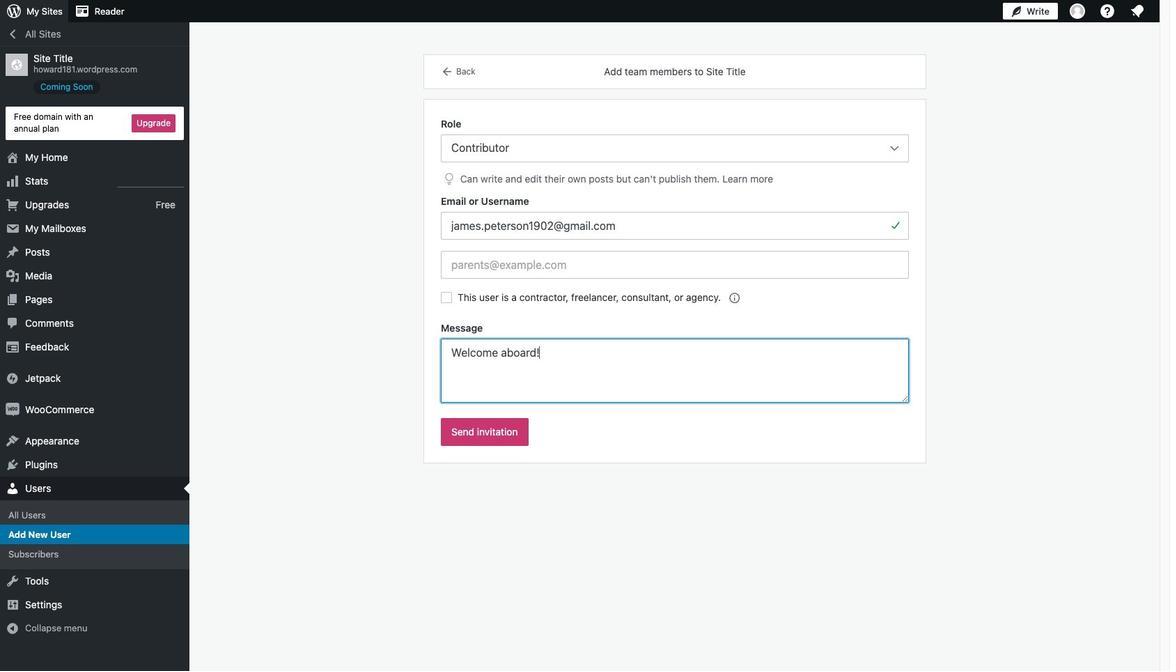 Task type: locate. For each thing, give the bounding box(es) containing it.
group
[[441, 116, 909, 188], [441, 194, 909, 240], [441, 321, 909, 407]]

This message will be sent along with invitation emails. text field
[[441, 339, 909, 403]]

1 vertical spatial group
[[441, 194, 909, 240]]

None checkbox
[[441, 292, 452, 303]]

main content
[[424, 55, 926, 463]]

2 vertical spatial group
[[441, 321, 909, 407]]

0 vertical spatial img image
[[6, 371, 20, 385]]

3 group from the top
[[441, 321, 909, 407]]

manage your notifications image
[[1130, 3, 1146, 20]]

highest hourly views 0 image
[[118, 178, 184, 187]]

0 vertical spatial group
[[441, 116, 909, 188]]

1 group from the top
[[441, 116, 909, 188]]

1 vertical spatial img image
[[6, 403, 20, 416]]

img image
[[6, 371, 20, 385], [6, 403, 20, 416]]

more information image
[[728, 291, 741, 304]]



Task type: vqa. For each thing, say whether or not it's contained in the screenshot.
third Task enabled image from the bottom of the Launchpad Checklist element
no



Task type: describe. For each thing, give the bounding box(es) containing it.
1 img image from the top
[[6, 371, 20, 385]]

sibling@example.com text field
[[441, 212, 909, 240]]

2 img image from the top
[[6, 403, 20, 416]]

my profile image
[[1070, 3, 1086, 19]]

help image
[[1100, 3, 1116, 20]]

2 group from the top
[[441, 194, 909, 240]]

parents@example.com text field
[[441, 251, 909, 279]]



